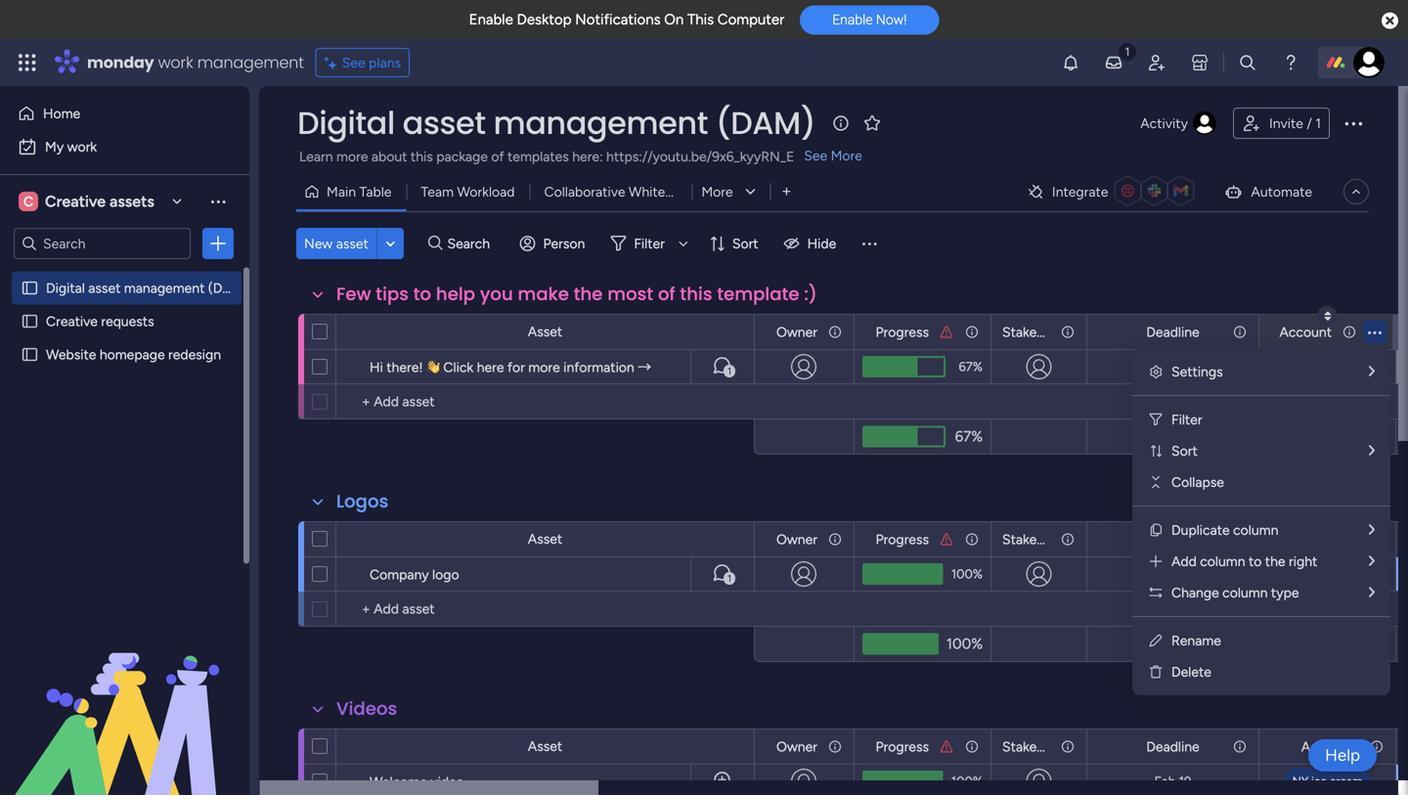 Task type: vqa. For each thing, say whether or not it's contained in the screenshot.
'Editor's choice' to the right
no



Task type: locate. For each thing, give the bounding box(es) containing it.
0 vertical spatial cream
[[1330, 567, 1363, 581]]

sort up template at the right top
[[733, 235, 759, 252]]

1 vertical spatial there's a configuration issue.
select which status columns will affect the progress calculation image
[[939, 739, 955, 755]]

(dam) down options image
[[208, 280, 248, 296]]

1 progress field from the top
[[871, 321, 934, 343]]

1 vertical spatial deadline
[[1147, 531, 1200, 548]]

1 horizontal spatial this
[[680, 282, 713, 307]]

options image
[[1342, 112, 1366, 135]]

add column to the right image
[[1149, 554, 1164, 569]]

1 vertical spatial ny ice cream
[[1293, 774, 1363, 789]]

package
[[437, 148, 488, 165]]

on
[[665, 11, 684, 28]]

0 vertical spatial ice
[[1312, 567, 1328, 581]]

to right tips
[[414, 282, 432, 307]]

Digital asset management (DAM) field
[[293, 101, 821, 145]]

digital up learn
[[297, 101, 395, 145]]

ny
[[1293, 567, 1309, 581], [1293, 774, 1309, 789]]

1 vertical spatial asset
[[528, 531, 563, 547]]

0 horizontal spatial work
[[67, 138, 97, 155]]

more inside learn more about this package of templates here: https://youtu.be/9x6_kyyrn_e see more
[[337, 148, 368, 165]]

1 vertical spatial 1
[[728, 365, 732, 377]]

asset for videos
[[528, 738, 563, 755]]

0 vertical spatial progress field
[[871, 321, 934, 343]]

lottie animation element
[[0, 598, 249, 795]]

0 vertical spatial owner
[[777, 324, 818, 340]]

creative right c
[[45, 192, 106, 211]]

monday marketplace image
[[1191, 53, 1210, 72]]

0 vertical spatial stakehoders
[[1003, 324, 1079, 340]]

digital inside list box
[[46, 280, 85, 296]]

2 progress from the top
[[876, 531, 929, 548]]

2 vertical spatial owner field
[[772, 736, 823, 758]]

0 vertical spatial sort
[[733, 235, 759, 252]]

4 list arrow image from the top
[[1370, 586, 1376, 600]]

100%
[[947, 635, 983, 653]]

Stakehoders field
[[998, 321, 1079, 343], [998, 529, 1079, 550], [998, 736, 1079, 758]]

1 vertical spatial see
[[804, 147, 828, 164]]

redesign
[[168, 346, 221, 363]]

2 vertical spatial stakehoders field
[[998, 736, 1079, 758]]

3 asset from the top
[[528, 738, 563, 755]]

Search field
[[443, 230, 501, 257]]

1 asset from the top
[[528, 323, 563, 340]]

video
[[431, 774, 464, 790]]

1 horizontal spatial the
[[1266, 553, 1286, 570]]

1 vertical spatial progress
[[876, 531, 929, 548]]

% for 100 %
[[973, 566, 983, 582]]

deadline
[[1147, 324, 1200, 340], [1147, 531, 1200, 548], [1147, 739, 1200, 755]]

2 progress field from the top
[[871, 529, 934, 550]]

to
[[414, 282, 432, 307], [1249, 553, 1262, 570]]

invite / 1
[[1270, 115, 1322, 132]]

filter left arrow down 'image'
[[634, 235, 665, 252]]

1 vertical spatial asset
[[336, 235, 369, 252]]

1 button for company logo
[[691, 557, 754, 592]]

2 owner field from the top
[[772, 529, 823, 550]]

2 stakehoders from the top
[[1003, 531, 1079, 548]]

digital asset management (dam) up requests
[[46, 280, 248, 296]]

notifications
[[575, 11, 661, 28]]

ny down help button
[[1293, 774, 1309, 789]]

settings image
[[1149, 364, 1164, 380]]

0 vertical spatial of
[[491, 148, 504, 165]]

% for 67 %
[[973, 359, 983, 375]]

asset
[[528, 323, 563, 340], [528, 531, 563, 547], [528, 738, 563, 755]]

1 horizontal spatial of
[[658, 282, 676, 307]]

public board image up public board icon
[[21, 279, 39, 297]]

0 vertical spatial work
[[158, 51, 193, 73]]

search everything image
[[1239, 53, 1258, 72]]

0 vertical spatial ny
[[1293, 567, 1309, 581]]

to up change column type
[[1249, 553, 1262, 570]]

see
[[342, 54, 366, 71], [804, 147, 828, 164]]

column up add column to the right on the right bottom of the page
[[1234, 522, 1279, 539]]

1 vertical spatial stakehoders field
[[998, 529, 1079, 550]]

1 % from the top
[[973, 359, 983, 375]]

2 % from the top
[[973, 566, 983, 582]]

Owner field
[[772, 321, 823, 343], [772, 529, 823, 550], [772, 736, 823, 758]]

enable left the now!
[[833, 11, 873, 28]]

main table button
[[296, 176, 406, 207]]

hide button
[[776, 228, 848, 259]]

2 list arrow image from the top
[[1370, 523, 1376, 537]]

0 horizontal spatial digital
[[46, 280, 85, 296]]

2 vertical spatial asset
[[528, 738, 563, 755]]

2 vertical spatial progress field
[[871, 736, 934, 758]]

3 stakehoders field from the top
[[998, 736, 1079, 758]]

2 asset from the top
[[528, 531, 563, 547]]

team workload button
[[406, 176, 530, 207]]

public board image down public board icon
[[21, 345, 39, 364]]

learn more about this package of templates here: https://youtu.be/9x6_kyyrn_e see more
[[299, 147, 863, 165]]

2 vertical spatial progress
[[876, 739, 929, 755]]

1 vertical spatial + add asset text field
[[346, 598, 745, 621]]

Search in workspace field
[[41, 232, 163, 255]]

1 19 from the top
[[1179, 566, 1192, 582]]

column down add column to the right on the right bottom of the page
[[1223, 585, 1268, 601]]

c
[[23, 193, 33, 210]]

column information image
[[828, 324, 843, 340], [1233, 532, 1248, 547], [1370, 532, 1385, 547], [828, 739, 843, 755], [1060, 739, 1076, 755], [1233, 739, 1248, 755], [1370, 739, 1385, 755]]

more right for
[[529, 359, 560, 376]]

3 progress field from the top
[[871, 736, 934, 758]]

0 vertical spatial this
[[411, 148, 433, 165]]

Account field
[[1275, 321, 1337, 343], [1297, 736, 1359, 758]]

cream right right
[[1330, 567, 1363, 581]]

1 vertical spatial stakehoders
[[1003, 531, 1079, 548]]

0 vertical spatial deadline
[[1147, 324, 1200, 340]]

welcome video
[[370, 774, 464, 790]]

2 vertical spatial stakehoders
[[1003, 739, 1079, 755]]

deadline up settings icon
[[1147, 324, 1200, 340]]

ny ice cream down help button
[[1293, 774, 1363, 789]]

john smith image
[[1354, 47, 1385, 78]]

more up main table button on the left of page
[[337, 148, 368, 165]]

this
[[411, 148, 433, 165], [680, 282, 713, 307]]

0 horizontal spatial enable
[[469, 11, 513, 28]]

creative inside list box
[[46, 313, 98, 330]]

workspace selection element
[[19, 190, 157, 213]]

the left most
[[574, 282, 603, 307]]

for
[[508, 359, 525, 376]]

2 vertical spatial 1
[[728, 573, 732, 585]]

1 cream from the top
[[1330, 567, 1363, 581]]

home link
[[12, 98, 238, 129]]

% up '100%'
[[973, 566, 983, 582]]

1 horizontal spatial to
[[1249, 553, 1262, 570]]

0 vertical spatial stakehoders field
[[998, 321, 1079, 343]]

my work option
[[12, 131, 238, 162]]

option
[[0, 271, 249, 274]]

0 horizontal spatial (dam)
[[208, 280, 248, 296]]

more
[[337, 148, 368, 165], [529, 359, 560, 376]]

1 vertical spatial digital
[[46, 280, 85, 296]]

digital
[[297, 101, 395, 145], [46, 280, 85, 296]]

0 horizontal spatial more
[[337, 148, 368, 165]]

1 vertical spatial sort
[[1172, 443, 1198, 459]]

of right most
[[658, 282, 676, 307]]

1 public board image from the top
[[21, 279, 39, 297]]

change
[[1172, 585, 1220, 601]]

digital up creative requests at the left top
[[46, 280, 85, 296]]

3 owner field from the top
[[772, 736, 823, 758]]

1 vertical spatial owner
[[777, 531, 818, 548]]

enable desktop notifications on this computer
[[469, 11, 785, 28]]

0 vertical spatial column
[[1234, 522, 1279, 539]]

0 horizontal spatial asset
[[88, 280, 121, 296]]

digital asset management (dam) up templates
[[297, 101, 816, 145]]

1 horizontal spatial see
[[804, 147, 828, 164]]

ny up type
[[1293, 567, 1309, 581]]

2 public board image from the top
[[21, 345, 39, 364]]

2 1 button from the top
[[691, 557, 754, 592]]

hide
[[808, 235, 837, 252]]

19
[[1179, 566, 1192, 582], [1179, 774, 1192, 790]]

there's a configuration issue.
select which status columns will affect the progress calculation image
[[939, 324, 955, 340]]

1 ny from the top
[[1293, 567, 1309, 581]]

0 horizontal spatial sort
[[733, 235, 759, 252]]

list arrow image for sort
[[1370, 444, 1376, 458]]

1 for hi there!   👋  click here for more information  →
[[728, 365, 732, 377]]

this down arrow down 'image'
[[680, 282, 713, 307]]

1 horizontal spatial filter
[[1172, 411, 1203, 428]]

new asset button
[[296, 228, 376, 259]]

to for column
[[1249, 553, 1262, 570]]

now!
[[876, 11, 907, 28]]

more button
[[692, 176, 770, 207]]

1 horizontal spatial digital asset management (dam)
[[297, 101, 816, 145]]

1
[[1316, 115, 1322, 132], [728, 365, 732, 377], [728, 573, 732, 585]]

asset up package
[[403, 101, 486, 145]]

enable inside button
[[833, 11, 873, 28]]

owner
[[777, 324, 818, 340], [777, 531, 818, 548], [777, 739, 818, 755]]

0 vertical spatial (dam)
[[716, 101, 816, 145]]

1 vertical spatial feb 19
[[1155, 774, 1192, 790]]

1 list arrow image from the top
[[1370, 444, 1376, 458]]

home option
[[12, 98, 238, 129]]

0 vertical spatial %
[[973, 359, 983, 375]]

2 ice from the top
[[1312, 774, 1328, 789]]

the left right
[[1266, 553, 1286, 570]]

0 horizontal spatial this
[[411, 148, 433, 165]]

filter right filter icon
[[1172, 411, 1203, 428]]

1 horizontal spatial sort
[[1172, 443, 1198, 459]]

1 vertical spatial account
[[1302, 739, 1354, 755]]

automate
[[1252, 183, 1313, 200]]

sort asc image
[[1325, 310, 1332, 322]]

cream
[[1330, 567, 1363, 581], [1330, 774, 1363, 789]]

duplicate
[[1172, 522, 1230, 539]]

0 vertical spatial more
[[831, 147, 863, 164]]

here:
[[573, 148, 603, 165]]

1 horizontal spatial enable
[[833, 11, 873, 28]]

public board image
[[21, 279, 39, 297], [21, 345, 39, 364]]

1 inside button
[[1316, 115, 1322, 132]]

1 enable from the left
[[469, 11, 513, 28]]

this
[[688, 11, 714, 28]]

feb
[[1155, 566, 1176, 582], [1155, 774, 1176, 790]]

work right monday
[[158, 51, 193, 73]]

more down https://youtu.be/9x6_kyyrn_e
[[702, 183, 733, 200]]

click
[[444, 359, 474, 376]]

1 vertical spatial more
[[529, 359, 560, 376]]

1 owner field from the top
[[772, 321, 823, 343]]

1 image
[[1119, 40, 1137, 62]]

creative inside workspace selection element
[[45, 192, 106, 211]]

2 owner from the top
[[777, 531, 818, 548]]

work inside option
[[67, 138, 97, 155]]

progress
[[876, 324, 929, 340], [876, 531, 929, 548], [876, 739, 929, 755]]

3 list arrow image from the top
[[1370, 554, 1376, 568]]

learn
[[299, 148, 333, 165]]

home
[[43, 105, 80, 122]]

1 vertical spatial the
[[1266, 553, 1286, 570]]

column
[[1234, 522, 1279, 539], [1201, 553, 1246, 570], [1223, 585, 1268, 601]]

integrate
[[1053, 183, 1109, 200]]

digital asset management (dam)
[[297, 101, 816, 145], [46, 280, 248, 296]]

most
[[608, 282, 654, 307]]

1 1 button from the top
[[691, 349, 754, 384]]

1 vertical spatial feb
[[1155, 774, 1176, 790]]

Deadline field
[[1142, 321, 1205, 343], [1142, 529, 1205, 550], [1142, 736, 1205, 758]]

1 ny ice cream from the top
[[1293, 567, 1363, 581]]

work
[[158, 51, 193, 73], [67, 138, 97, 155]]

see left plans
[[342, 54, 366, 71]]

management
[[197, 51, 304, 73], [494, 101, 708, 145], [124, 280, 205, 296]]

asset inside button
[[336, 235, 369, 252]]

see inside learn more about this package of templates here: https://youtu.be/9x6_kyyrn_e see more
[[804, 147, 828, 164]]

1 vertical spatial owner field
[[772, 529, 823, 550]]

list arrow image
[[1370, 444, 1376, 458], [1370, 523, 1376, 537], [1370, 554, 1376, 568], [1370, 586, 1376, 600]]

0 vertical spatial ny ice cream
[[1293, 567, 1363, 581]]

0 horizontal spatial see
[[342, 54, 366, 71]]

stakehoders
[[1003, 324, 1079, 340], [1003, 531, 1079, 548], [1003, 739, 1079, 755]]

feb 19
[[1155, 566, 1192, 582], [1155, 774, 1192, 790]]

filter inside filter popup button
[[634, 235, 665, 252]]

creative requests
[[46, 313, 154, 330]]

menu image
[[860, 234, 880, 253]]

public board image
[[21, 312, 39, 331]]

0 vertical spatial more
[[337, 148, 368, 165]]

see up hide popup button
[[804, 147, 828, 164]]

of right package
[[491, 148, 504, 165]]

work for monday
[[158, 51, 193, 73]]

digital asset management (dam) inside list box
[[46, 280, 248, 296]]

collapse
[[1172, 474, 1225, 491]]

more inside button
[[702, 183, 733, 200]]

asset right new on the top
[[336, 235, 369, 252]]

100 %
[[952, 566, 983, 582]]

work for my
[[67, 138, 97, 155]]

1 vertical spatial 1 button
[[691, 557, 754, 592]]

3 progress from the top
[[876, 739, 929, 755]]

1 button for hi there!   👋  click here for more information  →
[[691, 349, 754, 384]]

0 vertical spatial public board image
[[21, 279, 39, 297]]

67
[[959, 359, 973, 375]]

invite / 1 button
[[1234, 108, 1331, 139]]

(dam)
[[716, 101, 816, 145], [208, 280, 248, 296]]

Few tips to help you make the most of this template :) field
[[332, 282, 823, 307]]

of inside field
[[658, 282, 676, 307]]

0 vertical spatial progress
[[876, 324, 929, 340]]

0 horizontal spatial filter
[[634, 235, 665, 252]]

company logo
[[370, 566, 459, 583]]

this right about
[[411, 148, 433, 165]]

angle down image
[[386, 236, 395, 251]]

progress for third "progress" field
[[876, 739, 929, 755]]

1 horizontal spatial asset
[[336, 235, 369, 252]]

change column type image
[[1149, 585, 1164, 601]]

there's a configuration issue.
select which status columns will affect the progress calculation image for 2nd "progress" field from the top
[[939, 532, 955, 547]]

1 stakehoders field from the top
[[998, 321, 1079, 343]]

delete
[[1172, 664, 1212, 680]]

2 vertical spatial deadline
[[1147, 739, 1200, 755]]

0 vertical spatial 19
[[1179, 566, 1192, 582]]

sort right sort image
[[1172, 443, 1198, 459]]

0 vertical spatial digital asset management (dam)
[[297, 101, 816, 145]]

column information image
[[965, 324, 980, 340], [1060, 324, 1076, 340], [1233, 324, 1248, 340], [1342, 324, 1358, 340], [828, 532, 843, 547], [965, 532, 980, 547], [1060, 532, 1076, 547], [965, 739, 980, 755]]

list arrow image for change column type
[[1370, 586, 1376, 600]]

1 progress from the top
[[876, 324, 929, 340]]

help button
[[1309, 740, 1377, 772]]

(dam) up add view image
[[716, 101, 816, 145]]

right
[[1289, 553, 1318, 570]]

add
[[1172, 553, 1197, 570]]

deadline down delete image
[[1147, 739, 1200, 755]]

0 vertical spatial filter
[[634, 235, 665, 252]]

3 stakehoders from the top
[[1003, 739, 1079, 755]]

information
[[564, 359, 635, 376]]

requests
[[101, 313, 154, 330]]

2 feb from the top
[[1155, 774, 1176, 790]]

duplicate column image
[[1149, 522, 1164, 538]]

1 vertical spatial deadline field
[[1142, 529, 1205, 550]]

1 vertical spatial progress field
[[871, 529, 934, 550]]

workspace image
[[19, 191, 38, 212]]

1 vertical spatial this
[[680, 282, 713, 307]]

1 vertical spatial (dam)
[[208, 280, 248, 296]]

v2 search image
[[428, 233, 443, 255]]

collapse board header image
[[1349, 184, 1365, 200]]

creative for creative assets
[[45, 192, 106, 211]]

enable left desktop
[[469, 11, 513, 28]]

deadline up add in the bottom of the page
[[1147, 531, 1200, 548]]

the
[[574, 282, 603, 307], [1266, 553, 1286, 570]]

2 there's a configuration issue.
select which status columns will affect the progress calculation image from the top
[[939, 739, 955, 755]]

1 vertical spatial %
[[973, 566, 983, 582]]

filter image
[[1149, 412, 1164, 428]]

1 vertical spatial more
[[702, 183, 733, 200]]

3 deadline field from the top
[[1142, 736, 1205, 758]]

2 vertical spatial column
[[1223, 585, 1268, 601]]

2 feb 19 from the top
[[1155, 774, 1192, 790]]

asset up creative requests at the left top
[[88, 280, 121, 296]]

2 vertical spatial asset
[[88, 280, 121, 296]]

help
[[436, 282, 476, 307]]

the inside field
[[574, 282, 603, 307]]

sort
[[733, 235, 759, 252], [1172, 443, 1198, 459]]

1 vertical spatial ny
[[1293, 774, 1309, 789]]

1 there's a configuration issue.
select which status columns will affect the progress calculation image from the top
[[939, 532, 955, 547]]

deadline field up settings icon
[[1142, 321, 1205, 343]]

ny ice cream up type
[[1293, 567, 1363, 581]]

1 vertical spatial public board image
[[21, 345, 39, 364]]

2 19 from the top
[[1179, 774, 1192, 790]]

list box
[[0, 268, 249, 635]]

% up '67%'
[[973, 359, 983, 375]]

creative up website
[[46, 313, 98, 330]]

more
[[831, 147, 863, 164], [702, 183, 733, 200]]

1 + add asset text field from the top
[[346, 390, 745, 414]]

collaborative whiteboard button
[[530, 176, 701, 207]]

0 vertical spatial owner field
[[772, 321, 823, 343]]

1 deadline field from the top
[[1142, 321, 1205, 343]]

0 vertical spatial the
[[574, 282, 603, 307]]

2 enable from the left
[[833, 11, 873, 28]]

→
[[638, 359, 652, 376]]

0 horizontal spatial digital asset management (dam)
[[46, 280, 248, 296]]

column down duplicate column
[[1201, 553, 1246, 570]]

more down show board description image
[[831, 147, 863, 164]]

videos
[[337, 697, 397, 722]]

there!
[[387, 359, 423, 376]]

0 horizontal spatial of
[[491, 148, 504, 165]]

Progress field
[[871, 321, 934, 343], [871, 529, 934, 550], [871, 736, 934, 758]]

+ Add asset text field
[[346, 390, 745, 414], [346, 598, 745, 621]]

deadline field up add in the bottom of the page
[[1142, 529, 1205, 550]]

cream down help button
[[1330, 774, 1363, 789]]

collapse image
[[1149, 474, 1164, 490]]

2 ny from the top
[[1293, 774, 1309, 789]]

enable for enable desktop notifications on this computer
[[469, 11, 513, 28]]

0 vertical spatial to
[[414, 282, 432, 307]]

dapulse close image
[[1382, 11, 1399, 31]]

work right my
[[67, 138, 97, 155]]

there's a configuration issue.
select which status columns will affect the progress calculation image
[[939, 532, 955, 547], [939, 739, 955, 755]]

select product image
[[18, 53, 37, 72]]

invite members image
[[1148, 53, 1167, 72]]

3 owner from the top
[[777, 739, 818, 755]]

0 vertical spatial there's a configuration issue.
select which status columns will affect the progress calculation image
[[939, 532, 955, 547]]

1 vertical spatial of
[[658, 282, 676, 307]]

to inside field
[[414, 282, 432, 307]]

2 stakehoders field from the top
[[998, 529, 1079, 550]]

0 vertical spatial feb 19
[[1155, 566, 1192, 582]]

deadline field down delete image
[[1142, 736, 1205, 758]]

1 horizontal spatial work
[[158, 51, 193, 73]]



Task type: describe. For each thing, give the bounding box(es) containing it.
to for tips
[[414, 282, 432, 307]]

rename image
[[1149, 633, 1164, 649]]

few
[[337, 282, 371, 307]]

1 feb from the top
[[1155, 566, 1176, 582]]

public board image for digital asset management (dam)
[[21, 279, 39, 297]]

0 vertical spatial management
[[197, 51, 304, 73]]

column for duplicate
[[1234, 522, 1279, 539]]

main
[[327, 183, 356, 200]]

activity button
[[1133, 108, 1226, 139]]

1 stakehoders from the top
[[1003, 324, 1079, 340]]

type
[[1272, 585, 1300, 601]]

2 vertical spatial management
[[124, 280, 205, 296]]

account for the bottommost the account field
[[1302, 739, 1354, 755]]

account for the account field to the top
[[1280, 324, 1332, 340]]

sort inside sort popup button
[[733, 235, 759, 252]]

:)
[[805, 282, 818, 307]]

templates
[[508, 148, 569, 165]]

main table
[[327, 183, 392, 200]]

1 vertical spatial management
[[494, 101, 708, 145]]

Videos field
[[332, 697, 402, 722]]

make
[[518, 282, 569, 307]]

help image
[[1282, 53, 1301, 72]]

asset for few tips to help you make the most of this template :)
[[528, 323, 563, 340]]

(dam) inside list box
[[208, 280, 248, 296]]

lottie animation image
[[0, 598, 249, 795]]

my
[[45, 138, 64, 155]]

rename
[[1172, 632, 1222, 649]]

desktop
[[517, 11, 572, 28]]

collaborative whiteboard
[[544, 183, 701, 200]]

list arrow image for duplicate column
[[1370, 523, 1376, 537]]

sort image
[[1149, 443, 1164, 459]]

2 cream from the top
[[1330, 774, 1363, 789]]

this inside learn more about this package of templates here: https://youtu.be/9x6_kyyrn_e see more
[[411, 148, 433, 165]]

logos
[[337, 489, 389, 514]]

1 feb 19 from the top
[[1155, 566, 1192, 582]]

computer
[[718, 11, 785, 28]]

you
[[480, 282, 513, 307]]

whiteboard
[[629, 183, 701, 200]]

public board image for website homepage redesign
[[21, 345, 39, 364]]

add view image
[[783, 185, 791, 199]]

update feed image
[[1105, 53, 1124, 72]]

1 for company logo
[[728, 573, 732, 585]]

more inside learn more about this package of templates here: https://youtu.be/9x6_kyyrn_e see more
[[831, 147, 863, 164]]

1 horizontal spatial (dam)
[[716, 101, 816, 145]]

2 ny ice cream from the top
[[1293, 774, 1363, 789]]

monday
[[87, 51, 154, 73]]

settings
[[1172, 363, 1223, 380]]

show board description image
[[830, 113, 853, 133]]

welcome
[[370, 774, 427, 790]]

list box containing digital asset management (dam)
[[0, 268, 249, 635]]

template
[[717, 282, 800, 307]]

1 owner from the top
[[777, 324, 818, 340]]

1 horizontal spatial more
[[529, 359, 560, 376]]

enable for enable now!
[[833, 11, 873, 28]]

logo
[[432, 566, 459, 583]]

sort desc image
[[1325, 310, 1332, 322]]

here
[[477, 359, 504, 376]]

hi
[[370, 359, 383, 376]]

about
[[372, 148, 407, 165]]

/
[[1307, 115, 1313, 132]]

enable now! button
[[800, 5, 940, 34]]

website
[[46, 346, 96, 363]]

see plans
[[342, 54, 401, 71]]

invite
[[1270, 115, 1304, 132]]

enable now!
[[833, 11, 907, 28]]

my work link
[[12, 131, 238, 162]]

arrow down image
[[672, 232, 695, 255]]

options image
[[208, 234, 228, 253]]

2 deadline from the top
[[1147, 531, 1200, 548]]

change column type
[[1172, 585, 1300, 601]]

0 vertical spatial digital
[[297, 101, 395, 145]]

workspace options image
[[208, 192, 228, 211]]

this inside field
[[680, 282, 713, 307]]

asset for logos
[[528, 531, 563, 547]]

column for change
[[1223, 585, 1268, 601]]

filter button
[[603, 228, 695, 259]]

homepage
[[100, 346, 165, 363]]

team
[[421, 183, 454, 200]]

https://youtu.be/9x6_kyyrn_e
[[607, 148, 795, 165]]

of inside learn more about this package of templates here: https://youtu.be/9x6_kyyrn_e see more
[[491, 148, 504, 165]]

3 deadline from the top
[[1147, 739, 1200, 755]]

tips
[[376, 282, 409, 307]]

column for add
[[1201, 553, 1246, 570]]

hi there!   👋  click here for more information  →
[[370, 359, 652, 376]]

collaborative
[[544, 183, 626, 200]]

monday work management
[[87, 51, 304, 73]]

0 vertical spatial account field
[[1275, 321, 1337, 343]]

1 deadline from the top
[[1147, 324, 1200, 340]]

plans
[[369, 54, 401, 71]]

delete image
[[1149, 664, 1164, 680]]

see plans button
[[316, 48, 410, 77]]

Logos field
[[332, 489, 394, 515]]

creative for creative requests
[[46, 313, 98, 330]]

new asset
[[304, 235, 369, 252]]

company
[[370, 566, 429, 583]]

new
[[304, 235, 333, 252]]

0 vertical spatial asset
[[403, 101, 486, 145]]

👋
[[426, 359, 440, 376]]

integrate button
[[1019, 171, 1209, 212]]

assets
[[110, 192, 154, 211]]

few tips to help you make the most of this template :)
[[337, 282, 818, 307]]

2 + add asset text field from the top
[[346, 598, 745, 621]]

help
[[1326, 745, 1361, 766]]

1 vertical spatial account field
[[1297, 736, 1359, 758]]

add column to the right
[[1172, 553, 1318, 570]]

automate button
[[1216, 176, 1321, 207]]

1 vertical spatial filter
[[1172, 411, 1203, 428]]

list arrow image
[[1370, 364, 1376, 379]]

progress for third "progress" field from the bottom of the page
[[876, 324, 929, 340]]

team workload
[[421, 183, 515, 200]]

duplicate column
[[1172, 522, 1279, 539]]

100
[[952, 566, 973, 582]]

creative assets
[[45, 192, 154, 211]]

67 %
[[959, 359, 983, 375]]

table
[[360, 183, 392, 200]]

workload
[[457, 183, 515, 200]]

person button
[[512, 228, 597, 259]]

person
[[543, 235, 585, 252]]

there's a configuration issue.
select which status columns will affect the progress calculation image for third "progress" field
[[939, 739, 955, 755]]

add to favorites image
[[863, 113, 882, 133]]

1 ice from the top
[[1312, 567, 1328, 581]]

asset inside list box
[[88, 280, 121, 296]]

progress for 2nd "progress" field from the top
[[876, 531, 929, 548]]

sort button
[[701, 228, 771, 259]]

notifications image
[[1061, 53, 1081, 72]]

list arrow image for add column to the right
[[1370, 554, 1376, 568]]

2 deadline field from the top
[[1142, 529, 1205, 550]]

see inside "button"
[[342, 54, 366, 71]]



